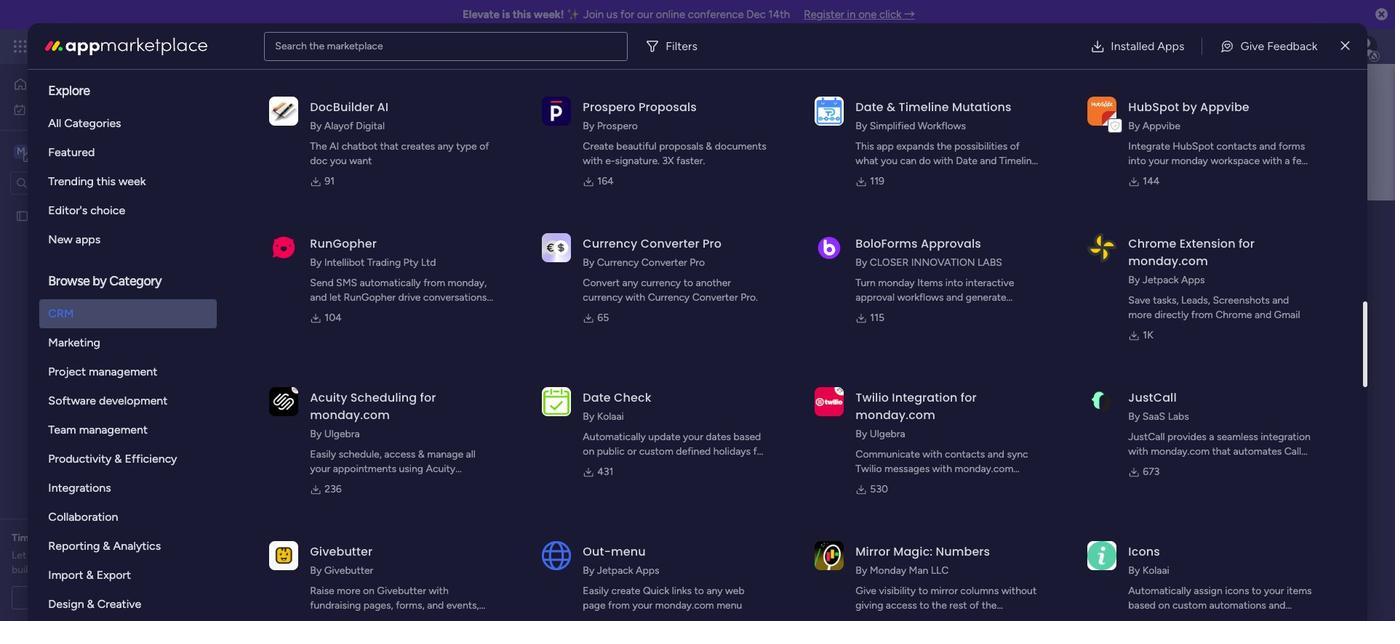 Task type: vqa. For each thing, say whether or not it's contained in the screenshot.


Task type: describe. For each thing, give the bounding box(es) containing it.
of inside time for an expert review let our experts review what you've built so far. free of charge
[[87, 565, 97, 577]]

and up gmail
[[1272, 295, 1289, 307]]

converter inside convert any currency to another currency with currency converter pro.
[[692, 292, 738, 304]]

104
[[325, 312, 342, 324]]

apps image
[[1236, 39, 1251, 54]]

update
[[648, 431, 681, 444]]

by inside 'chrome extension for monday.com by jetpack apps'
[[1129, 274, 1140, 287]]

chrome inside save tasks, leads, screenshots and more directly from chrome and gmail
[[1216, 309, 1252, 322]]

0 vertical spatial management
[[147, 38, 226, 55]]

your inside automatically assign icons to your items based on custom automations and integrations
[[1264, 586, 1284, 598]]

easily for out-menu
[[583, 586, 609, 598]]

directly
[[1155, 309, 1189, 322]]

defined
[[676, 446, 711, 458]]

experts
[[46, 550, 80, 562]]

categories
[[64, 116, 121, 130]]

quick
[[643, 586, 669, 598]]

on inside the raise more on givebutter with fundraising pages, forms, and events, crm, email & texts - all for free.
[[363, 586, 375, 598]]

any for docbuilder ai
[[438, 140, 454, 153]]

gmail
[[1274, 309, 1300, 322]]

timeline inside date & timeline mutations by simplified workflows
[[899, 99, 949, 116]]

online
[[656, 8, 685, 21]]

1 vertical spatial givebutter
[[324, 565, 373, 578]]

and inside communicate with contacts and sync twilio messages with monday.com boards.
[[988, 449, 1005, 461]]

easily for acuity scheduling for monday.com
[[310, 449, 336, 461]]

with inside integrate hubspot contacts and forms into your monday workspace with a few easy steps.
[[1263, 155, 1282, 167]]

ulgebra for acuity
[[324, 428, 360, 441]]

91
[[325, 175, 335, 188]]

turn monday items into interactive approval workflows and generate templated documents.
[[856, 277, 1014, 319]]

filters button
[[640, 32, 709, 61]]

schedule a meeting
[[48, 592, 138, 605]]

app logo image for docbuilder ai
[[269, 97, 299, 126]]

and inside the send sms automatically from monday, and let rungopher drive conversations with ai
[[310, 292, 327, 304]]

see plans
[[254, 40, 298, 52]]

reporting
[[48, 540, 100, 554]]

collaboration
[[48, 511, 118, 525]]

contacts for twilio integration for monday.com
[[945, 449, 985, 461]]

of inside this app expands the possibilities of what you can do with date and timeline columns.
[[1010, 140, 1020, 153]]

workspace selection element
[[14, 143, 121, 162]]

ai for docbuilder
[[377, 99, 389, 116]]

sms inside the send sms automatically from monday, and let rungopher drive conversations with ai
[[336, 277, 357, 290]]

inbox image
[[1172, 39, 1187, 54]]

Search in workspace field
[[31, 175, 121, 191]]

access inside easily schedule, access & manage all your appointments using acuity scheduling.
[[384, 449, 416, 461]]

for inside time for an expert review let our experts review what you've built so far. free of charge
[[37, 533, 51, 545]]

feedback
[[1267, 39, 1318, 53]]

monday.com inside the easily create quick links to any web page from your monday.com menu
[[655, 600, 714, 613]]

efficiency
[[125, 452, 177, 466]]

to inside the easily create quick links to any web page from your monday.com menu
[[694, 586, 704, 598]]

development
[[99, 394, 168, 408]]

on inside the automatically update your dates based on public or custom defined holidays for users in your account
[[583, 446, 595, 458]]

for inside the raise more on givebutter with fundraising pages, forms, and events, crm, email & texts - all for free.
[[417, 615, 430, 622]]

by inside docbuilder ai by alayof digital
[[310, 120, 322, 132]]

interactive
[[966, 277, 1014, 290]]

1 vertical spatial converter
[[641, 257, 687, 269]]

apps inside 'chrome extension for monday.com by jetpack apps'
[[1181, 274, 1205, 287]]

pages,
[[364, 600, 393, 613]]

new apps
[[48, 233, 101, 247]]

justcall provides a seamless integration with monday.com that automates call and sms logging.
[[1129, 431, 1311, 473]]

contacts for hubspot by appvibe
[[1217, 140, 1257, 153]]

with up the messages
[[923, 449, 943, 461]]

save tasks, leads, screenshots and more directly from chrome and gmail
[[1129, 295, 1300, 322]]

Main workspace field
[[359, 206, 1336, 239]]

trending
[[48, 175, 94, 188]]

software development
[[48, 394, 168, 408]]

0 vertical spatial converter
[[641, 236, 700, 252]]

1 horizontal spatial our
[[637, 8, 653, 21]]

0 horizontal spatial currency
[[583, 292, 623, 304]]

digital
[[356, 120, 385, 132]]

a inside justcall provides a seamless integration with monday.com that automates call and sms logging.
[[1209, 431, 1214, 444]]

monday inside turn monday items into interactive approval workflows and generate templated documents.
[[878, 277, 915, 290]]

1 vertical spatial main workspace
[[363, 206, 550, 239]]

ai inside the send sms automatically from monday, and let rungopher drive conversations with ai
[[333, 306, 342, 319]]

app logo image for acuity scheduling for monday.com
[[269, 388, 299, 417]]

productivity & efficiency
[[48, 452, 177, 466]]

jetpack inside out-menu by jetpack apps
[[597, 565, 633, 578]]

& inside date & timeline mutations by simplified workflows
[[887, 99, 896, 116]]

us
[[607, 8, 618, 21]]

marketing
[[48, 336, 100, 350]]

access inside give visibility to mirror columns without giving access to the rest of the connected board.
[[886, 600, 917, 613]]

1 vertical spatial currency
[[597, 257, 639, 269]]

chrome extension for monday.com by jetpack apps
[[1129, 236, 1255, 287]]

automatically for icons
[[1129, 586, 1191, 598]]

work for monday
[[118, 38, 144, 55]]

ulgebra for twilio
[[870, 428, 905, 441]]

columns
[[961, 586, 999, 598]]

communicate with contacts and sync twilio messages with monday.com boards.
[[856, 449, 1028, 490]]

featured
[[48, 145, 95, 159]]

1 vertical spatial main
[[363, 206, 419, 239]]

productivity
[[48, 452, 112, 466]]

rungopher inside the send sms automatically from monday, and let rungopher drive conversations with ai
[[344, 292, 396, 304]]

custom for icons
[[1173, 600, 1207, 613]]

workspace up pty
[[383, 242, 432, 254]]

easily schedule, access & manage all your appointments using acuity scheduling.
[[310, 449, 476, 490]]

elevate
[[463, 8, 500, 21]]

based inside the automatically update your dates based on public or custom defined holidays for users in your account
[[734, 431, 761, 444]]

workspace image
[[14, 144, 28, 160]]

1 horizontal spatial appvibe
[[1200, 99, 1250, 116]]

appointments
[[333, 463, 396, 476]]

all inside easily schedule, access & manage all your appointments using acuity scheduling.
[[466, 449, 476, 461]]

permissions
[[434, 293, 495, 307]]

forms
[[1279, 140, 1305, 153]]

possibilities
[[955, 140, 1008, 153]]

let
[[12, 550, 26, 562]]

kolaai inside date check by kolaai
[[597, 411, 624, 423]]

signature.
[[615, 155, 660, 167]]

144
[[1143, 175, 1160, 188]]

home button
[[9, 73, 156, 96]]

integrations
[[1129, 615, 1183, 622]]

team
[[48, 423, 76, 437]]

date inside this app expands the possibilities of what you can do with date and timeline columns.
[[956, 155, 978, 167]]

0 vertical spatial review
[[100, 533, 132, 545]]

visibility
[[879, 586, 916, 598]]

free.
[[433, 615, 453, 622]]

docbuilder
[[310, 99, 374, 116]]

and inside integrate hubspot contacts and forms into your monday workspace with a few easy steps.
[[1259, 140, 1276, 153]]

documents
[[715, 140, 767, 153]]

0 horizontal spatial this
[[97, 175, 116, 188]]

doc
[[310, 155, 328, 167]]

with inside the send sms automatically from monday, and let rungopher drive conversations with ai
[[310, 306, 330, 319]]

automatically for date check
[[583, 431, 646, 444]]

by inside date check by kolaai
[[583, 411, 595, 423]]

management for project management
[[89, 365, 157, 379]]

0 vertical spatial currency
[[641, 277, 681, 290]]

monday inside integrate hubspot contacts and forms into your monday workspace with a few easy steps.
[[1172, 155, 1208, 167]]

app logo image for chrome extension for monday.com
[[1088, 233, 1117, 262]]

& left efficiency
[[114, 452, 122, 466]]

choice
[[90, 204, 125, 218]]

app logo image for prospero proposals
[[542, 97, 571, 126]]

with inside convert any currency to another currency with currency converter pro.
[[626, 292, 645, 304]]

items
[[1287, 586, 1312, 598]]

all categories
[[48, 116, 121, 130]]

workspace inside integrate hubspot contacts and forms into your monday workspace with a few easy steps.
[[1211, 155, 1260, 167]]

date for date & timeline mutations
[[856, 99, 884, 116]]

of inside the ai chatbot that creates any type of doc you want
[[480, 140, 489, 153]]

1 vertical spatial prospero
[[597, 120, 638, 132]]

timeline inside this app expands the possibilities of what you can do with date and timeline columns.
[[999, 155, 1038, 167]]

to inside automatically assign icons to your items based on custom automations and integrations
[[1252, 586, 1262, 598]]

reporting & analytics
[[48, 540, 161, 554]]

crm,
[[310, 615, 335, 622]]

this
[[856, 140, 874, 153]]

the down mirror
[[932, 600, 947, 613]]

marketplace
[[327, 40, 383, 52]]

creates
[[401, 140, 435, 153]]

in inside the automatically update your dates based on public or custom defined holidays for users in your account
[[610, 460, 618, 473]]

monday.com inside 'chrome extension for monday.com by jetpack apps'
[[1129, 253, 1208, 270]]

with right the messages
[[932, 463, 952, 476]]

for right us
[[620, 8, 634, 21]]

project management
[[48, 365, 157, 379]]

by inside out-menu by jetpack apps
[[583, 565, 595, 578]]

select product image
[[13, 39, 28, 54]]

to up board.
[[920, 600, 929, 613]]

register
[[804, 8, 845, 21]]

convert any currency to another currency with currency converter pro.
[[583, 277, 758, 304]]

by inside givebutter by givebutter
[[310, 565, 322, 578]]

and inside turn monday items into interactive approval workflows and generate templated documents.
[[946, 292, 963, 304]]

your down or
[[620, 460, 640, 473]]

help
[[1284, 585, 1310, 600]]

convert
[[583, 277, 620, 290]]

labs
[[1168, 411, 1189, 423]]

week!
[[534, 8, 564, 21]]

our inside time for an expert review let our experts review what you've built so far. free of charge
[[29, 550, 44, 562]]

and inside automatically assign icons to your items based on custom automations and integrations
[[1269, 600, 1286, 613]]

communicate
[[856, 449, 920, 461]]

connected
[[856, 615, 905, 622]]

few
[[1293, 155, 1310, 167]]

columns.
[[856, 170, 896, 182]]

apps
[[75, 233, 101, 247]]

from inside the send sms automatically from monday, and let rungopher drive conversations with ai
[[423, 277, 445, 290]]

my work
[[32, 103, 71, 115]]

scheduling.
[[310, 478, 363, 490]]

to inside convert any currency to another currency with currency converter pro.
[[684, 277, 693, 290]]

by for appvibe
[[1183, 99, 1197, 116]]

menu inside the easily create quick links to any web page from your monday.com menu
[[717, 600, 742, 613]]

that inside the ai chatbot that creates any type of doc you want
[[380, 140, 399, 153]]

app logo image for rungopher
[[269, 233, 299, 262]]

category
[[109, 274, 162, 290]]

monday.com inside justcall provides a seamless integration with monday.com that automates call and sms logging.
[[1151, 446, 1210, 458]]

more inside save tasks, leads, screenshots and more directly from chrome and gmail
[[1129, 309, 1152, 322]]

into inside integrate hubspot contacts and forms into your monday workspace with a few easy steps.
[[1129, 155, 1146, 167]]

menu inside out-menu by jetpack apps
[[611, 544, 646, 561]]

messages
[[885, 463, 930, 476]]

alayof
[[324, 120, 353, 132]]

notifications image
[[1140, 39, 1154, 54]]

forms,
[[396, 600, 425, 613]]

ai for the
[[330, 140, 339, 153]]

jetpack inside 'chrome extension for monday.com by jetpack apps'
[[1143, 274, 1179, 287]]

import
[[48, 569, 83, 583]]

& right free
[[86, 569, 94, 583]]

app logo image for boloforms approvals
[[815, 233, 844, 262]]

work for my
[[48, 103, 71, 115]]

recent
[[274, 293, 311, 307]]

magic:
[[893, 544, 933, 561]]

any for out-menu
[[707, 586, 723, 598]]

by inside icons by kolaai
[[1129, 565, 1140, 578]]

to down man
[[919, 586, 928, 598]]

that inside justcall provides a seamless integration with monday.com that automates call and sms logging.
[[1212, 446, 1231, 458]]

sms inside justcall provides a seamless integration with monday.com that automates call and sms logging.
[[1148, 460, 1169, 473]]

your inside integrate hubspot contacts and forms into your monday workspace with a few easy steps.
[[1149, 155, 1169, 167]]

0 vertical spatial prospero
[[583, 99, 636, 116]]

twilio inside communicate with contacts and sync twilio messages with monday.com boards.
[[856, 463, 882, 476]]

built
[[12, 565, 32, 577]]

type
[[456, 140, 477, 153]]

workspace down categories on the left top of the page
[[62, 144, 119, 158]]

236
[[325, 484, 342, 496]]

tasks,
[[1153, 295, 1179, 307]]

create
[[611, 586, 640, 598]]

by inside rungopher by intellibot trading pty ltd
[[310, 257, 322, 269]]

0 vertical spatial givebutter
[[310, 544, 373, 561]]

justcall for justcall provides a seamless integration with monday.com that automates call and sms logging.
[[1129, 431, 1165, 444]]

want
[[349, 155, 372, 167]]

more inside the raise more on givebutter with fundraising pages, forms, and events, crm, email & texts - all for free.
[[337, 586, 360, 598]]

app logo image for twilio integration for monday.com
[[815, 388, 844, 417]]

& right design
[[87, 598, 94, 612]]

from inside save tasks, leads, screenshots and more directly from chrome and gmail
[[1191, 309, 1213, 322]]

& up charge
[[103, 540, 110, 554]]

by inside boloforms approvals by closer innovation labs
[[856, 257, 867, 269]]

1 vertical spatial appvibe
[[1143, 120, 1181, 132]]

what inside this app expands the possibilities of what you can do with date and timeline columns.
[[856, 155, 878, 167]]

fundraising
[[310, 600, 361, 613]]

documents.
[[905, 306, 959, 319]]

app logo image for mirror magic: numbers
[[815, 542, 844, 571]]

by inside currency converter pro by currency converter pro
[[583, 257, 595, 269]]

app logo image for currency converter pro
[[542, 233, 571, 262]]

all
[[48, 116, 61, 130]]

date & timeline mutations by simplified workflows
[[856, 99, 1012, 132]]



Task type: locate. For each thing, give the bounding box(es) containing it.
this left week
[[97, 175, 116, 188]]

page
[[583, 600, 606, 613]]

what inside time for an expert review let our experts review what you've built so far. free of charge
[[115, 550, 138, 562]]

0 vertical spatial hubspot
[[1129, 99, 1179, 116]]

2 ulgebra from the left
[[870, 428, 905, 441]]

apps up leads,
[[1181, 274, 1205, 287]]

what down this
[[856, 155, 878, 167]]

events,
[[446, 600, 479, 613]]

pro.
[[741, 292, 758, 304]]

menu up create on the bottom of the page
[[611, 544, 646, 561]]

1 horizontal spatial a
[[1209, 431, 1214, 444]]

a inside integrate hubspot contacts and forms into your monday workspace with a few easy steps.
[[1285, 155, 1290, 167]]

2 you from the left
[[881, 155, 898, 167]]

with down create
[[583, 155, 603, 167]]

the right "search"
[[309, 40, 324, 52]]

monday.com up tasks,
[[1129, 253, 1208, 270]]

for inside "twilio integration for monday.com by ulgebra"
[[961, 390, 977, 407]]

ulgebra inside "twilio integration for monday.com by ulgebra"
[[870, 428, 905, 441]]

custom inside automatically assign icons to your items based on custom automations and integrations
[[1173, 600, 1207, 613]]

1 horizontal spatial monday
[[878, 277, 915, 290]]

1 horizontal spatial timeline
[[999, 155, 1038, 167]]

give visibility to mirror columns without giving access to the rest of the connected board.
[[856, 586, 1037, 622]]

jetpack
[[1143, 274, 1179, 287], [597, 565, 633, 578]]

contacts inside communicate with contacts and sync twilio messages with monday.com boards.
[[945, 449, 985, 461]]

main workspace down all categories
[[33, 144, 119, 158]]

our up so
[[29, 550, 44, 562]]

automatically assign icons to your items based on custom automations and integrations
[[1129, 586, 1312, 622]]

you down the app
[[881, 155, 898, 167]]

management for team management
[[79, 423, 148, 437]]

monday
[[870, 565, 906, 578]]

1 vertical spatial review
[[83, 550, 113, 562]]

for right the holidays
[[753, 446, 766, 458]]

2 twilio from the top
[[856, 463, 882, 476]]

1 vertical spatial on
[[363, 586, 375, 598]]

date inside date & timeline mutations by simplified workflows
[[856, 99, 884, 116]]

of inside give visibility to mirror columns without giving access to the rest of the connected board.
[[970, 600, 979, 613]]

from inside the easily create quick links to any web page from your monday.com menu
[[608, 600, 630, 613]]

& right proposals
[[706, 140, 712, 153]]

give for give feedback
[[1241, 39, 1265, 53]]

editor's choice
[[48, 204, 125, 218]]

man
[[909, 565, 929, 578]]

dates
[[706, 431, 731, 444]]

with inside justcall provides a seamless integration with monday.com that automates call and sms logging.
[[1129, 446, 1148, 458]]

0 vertical spatial from
[[423, 277, 445, 290]]

your left items
[[1264, 586, 1284, 598]]

1 vertical spatial date
[[956, 155, 978, 167]]

by down out-
[[583, 565, 595, 578]]

kolaai inside icons by kolaai
[[1143, 565, 1170, 578]]

on inside automatically assign icons to your items based on custom automations and integrations
[[1159, 600, 1170, 613]]

time
[[12, 533, 35, 545]]

what up charge
[[115, 550, 138, 562]]

the down workflows
[[937, 140, 952, 153]]

give inside "button"
[[1241, 39, 1265, 53]]

date for date check
[[583, 390, 611, 407]]

design & creative
[[48, 598, 141, 612]]

1 horizontal spatial based
[[1129, 600, 1156, 613]]

with down currency converter pro by currency converter pro
[[626, 292, 645, 304]]

1 horizontal spatial in
[[847, 8, 856, 21]]

0 horizontal spatial a
[[93, 592, 98, 605]]

all inside the raise more on givebutter with fundraising pages, forms, and events, crm, email & texts - all for free.
[[405, 615, 415, 622]]

any inside convert any currency to another currency with currency converter pro.
[[622, 277, 639, 290]]

on up pages,
[[363, 586, 375, 598]]

editor's
[[48, 204, 87, 218]]

kolaai down check
[[597, 411, 624, 423]]

prospero up beautiful
[[597, 120, 638, 132]]

charge
[[99, 565, 130, 577]]

raise
[[310, 586, 334, 598]]

app logo image for givebutter
[[269, 542, 299, 571]]

1 horizontal spatial into
[[1129, 155, 1146, 167]]

14th
[[769, 8, 790, 21]]

mirror
[[856, 544, 890, 561]]

mirror
[[931, 586, 958, 598]]

the
[[310, 140, 327, 153]]

1 horizontal spatial automatically
[[1129, 586, 1191, 598]]

65
[[598, 312, 609, 324]]

0 horizontal spatial chrome
[[1129, 236, 1177, 252]]

give for give visibility to mirror columns without giving access to the rest of the connected board.
[[856, 586, 877, 598]]

0 horizontal spatial menu
[[611, 544, 646, 561]]

app logo image for justcall
[[1088, 388, 1117, 417]]

app logo image for icons
[[1088, 542, 1117, 571]]

1 horizontal spatial what
[[856, 155, 878, 167]]

easily inside easily schedule, access & manage all your appointments using acuity scheduling.
[[310, 449, 336, 461]]

automatically up public at left
[[583, 431, 646, 444]]

work up all
[[48, 103, 71, 115]]

by down icons
[[1129, 565, 1140, 578]]

your up the scheduling.
[[310, 463, 330, 476]]

the down columns at the right bottom of page
[[982, 600, 997, 613]]

0 horizontal spatial into
[[945, 277, 963, 290]]

0 vertical spatial monday
[[65, 38, 115, 55]]

0 vertical spatial work
[[118, 38, 144, 55]]

monday.com inside acuity scheduling for monday.com by ulgebra
[[310, 407, 390, 424]]

1 vertical spatial that
[[1212, 446, 1231, 458]]

0 horizontal spatial that
[[380, 140, 399, 153]]

appvibe up integrate
[[1143, 120, 1181, 132]]

ltd
[[421, 257, 436, 269]]

of right type
[[480, 140, 489, 153]]

expands
[[896, 140, 934, 153]]

0 vertical spatial apps
[[1158, 39, 1185, 53]]

innovation
[[911, 257, 975, 269]]

by up turn
[[856, 257, 867, 269]]

1 vertical spatial easily
[[583, 586, 609, 598]]

easily inside the easily create quick links to any web page from your monday.com menu
[[583, 586, 609, 598]]

register in one click →
[[804, 8, 915, 21]]

673
[[1143, 466, 1160, 479]]

in left one
[[847, 8, 856, 21]]

1 horizontal spatial easily
[[583, 586, 609, 598]]

by up users on the bottom
[[583, 411, 595, 423]]

by inside prospero proposals by prospero
[[583, 120, 595, 132]]

any inside the ai chatbot that creates any type of doc you want
[[438, 140, 454, 153]]

0 vertical spatial justcall
[[1129, 390, 1177, 407]]

0 vertical spatial in
[[847, 8, 856, 21]]

0 horizontal spatial acuity
[[310, 390, 347, 407]]

apps inside button
[[1158, 39, 1185, 53]]

0 vertical spatial main
[[33, 144, 59, 158]]

review up charge
[[100, 533, 132, 545]]

acuity inside easily schedule, access & manage all your appointments using acuity scheduling.
[[426, 463, 456, 476]]

1 horizontal spatial sms
[[1148, 460, 1169, 473]]

extension
[[1180, 236, 1236, 252]]

1 vertical spatial timeline
[[999, 155, 1038, 167]]

2 vertical spatial management
[[79, 423, 148, 437]]

rungopher up intellibot
[[310, 236, 377, 252]]

and inside justcall provides a seamless integration with monday.com that automates call and sms logging.
[[1129, 460, 1145, 473]]

0 vertical spatial what
[[856, 155, 878, 167]]

1 vertical spatial access
[[886, 600, 917, 613]]

0 vertical spatial more
[[1129, 309, 1152, 322]]

your inside easily schedule, access & manage all your appointments using acuity scheduling.
[[310, 463, 330, 476]]

1 vertical spatial more
[[337, 586, 360, 598]]

1 vertical spatial all
[[405, 615, 415, 622]]

0 vertical spatial into
[[1129, 155, 1146, 167]]

main inside the workspace selection element
[[33, 144, 59, 158]]

by inside justcall by saas labs
[[1129, 411, 1140, 423]]

& inside easily schedule, access & manage all your appointments using acuity scheduling.
[[418, 449, 425, 461]]

monday up steps.
[[1172, 155, 1208, 167]]

custom for date check
[[639, 446, 674, 458]]

dapulse x slim image
[[1341, 37, 1350, 55]]

ai down let
[[333, 306, 342, 319]]

integrate
[[1129, 140, 1170, 153]]

of down columns at the right bottom of page
[[970, 600, 979, 613]]

import & export
[[48, 569, 131, 583]]

easily up page
[[583, 586, 609, 598]]

giving
[[856, 600, 883, 613]]

new
[[48, 233, 73, 247]]

1 horizontal spatial you
[[881, 155, 898, 167]]

1 horizontal spatial more
[[1129, 309, 1152, 322]]

work inside button
[[48, 103, 71, 115]]

2 vertical spatial givebutter
[[377, 586, 426, 598]]

into up "easy"
[[1129, 155, 1146, 167]]

easy
[[1129, 170, 1149, 182]]

app logo image for out-menu
[[542, 542, 571, 571]]

llc
[[931, 565, 949, 578]]

date down possibilities
[[956, 155, 978, 167]]

timeline down possibilities
[[999, 155, 1038, 167]]

0 horizontal spatial in
[[610, 460, 618, 473]]

and left the forms
[[1259, 140, 1276, 153]]

0 vertical spatial main workspace
[[33, 144, 119, 158]]

e-
[[605, 155, 615, 167]]

by inside hubspot by appvibe by appvibe
[[1129, 120, 1140, 132]]

0 vertical spatial date
[[856, 99, 884, 116]]

without
[[1001, 586, 1037, 598]]

1 vertical spatial into
[[945, 277, 963, 290]]

and down help
[[1269, 600, 1286, 613]]

main workspace up "ltd"
[[363, 206, 550, 239]]

monday.com down sync
[[955, 463, 1014, 476]]

hubspot inside hubspot by appvibe by appvibe
[[1129, 99, 1179, 116]]

1 justcall from the top
[[1129, 390, 1177, 407]]

drive
[[398, 292, 421, 304]]

that
[[380, 140, 399, 153], [1212, 446, 1231, 458]]

access
[[384, 449, 416, 461], [886, 600, 917, 613]]

by for category
[[93, 274, 106, 290]]

test list box
[[0, 201, 186, 425]]

dec
[[747, 8, 766, 21]]

justcall for justcall by saas labs
[[1129, 390, 1177, 407]]

you inside this app expands the possibilities of what you can do with date and timeline columns.
[[881, 155, 898, 167]]

docbuilder ai by alayof digital
[[310, 99, 389, 132]]

givebutter by givebutter
[[310, 544, 373, 578]]

0 vertical spatial custom
[[639, 446, 674, 458]]

chrome left extension
[[1129, 236, 1177, 252]]

2 vertical spatial on
[[1159, 600, 1170, 613]]

givebutter inside the raise more on givebutter with fundraising pages, forms, and events, crm, email & texts - all for free.
[[377, 586, 426, 598]]

automatically inside the automatically update your dates based on public or custom defined holidays for users in your account
[[583, 431, 646, 444]]

into down innovation
[[945, 277, 963, 290]]

by inside hubspot by appvibe by appvibe
[[1183, 99, 1197, 116]]

add workspace
[[362, 242, 435, 254]]

0 vertical spatial pro
[[703, 236, 722, 252]]

for inside acuity scheduling for monday.com by ulgebra
[[420, 390, 436, 407]]

app logo image for date check
[[542, 388, 571, 417]]

register in one click → link
[[804, 8, 915, 21]]

0 vertical spatial ai
[[377, 99, 389, 116]]

of right free
[[87, 565, 97, 577]]

1 horizontal spatial acuity
[[426, 463, 456, 476]]

hubspot
[[1129, 99, 1179, 116], [1173, 140, 1214, 153]]

1 horizontal spatial any
[[622, 277, 639, 290]]

0 horizontal spatial all
[[405, 615, 415, 622]]

0 vertical spatial any
[[438, 140, 454, 153]]

workspace up monday,
[[425, 206, 550, 239]]

give up giving
[[856, 586, 877, 598]]

currency down currency converter pro by currency converter pro
[[641, 277, 681, 290]]

by up this
[[856, 120, 867, 132]]

the inside this app expands the possibilities of what you can do with date and timeline columns.
[[937, 140, 952, 153]]

by up the convert
[[583, 257, 595, 269]]

0 vertical spatial appvibe
[[1200, 99, 1250, 116]]

2 vertical spatial a
[[93, 592, 98, 605]]

in
[[847, 8, 856, 21], [610, 460, 618, 473]]

or
[[627, 446, 637, 458]]

hubspot inside integrate hubspot contacts and forms into your monday workspace with a few easy steps.
[[1173, 140, 1214, 153]]

and left gmail
[[1255, 309, 1272, 322]]

1 horizontal spatial from
[[608, 600, 630, 613]]

test
[[34, 210, 53, 222]]

0 vertical spatial kolaai
[[597, 411, 624, 423]]

by inside "twilio integration for monday.com by ulgebra"
[[856, 428, 867, 441]]

0 horizontal spatial contacts
[[945, 449, 985, 461]]

0 horizontal spatial date
[[583, 390, 611, 407]]

apps marketplace image
[[45, 37, 208, 55]]

contacts
[[1217, 140, 1257, 153], [945, 449, 985, 461]]

ai right the
[[330, 140, 339, 153]]

based up the holidays
[[734, 431, 761, 444]]

0 vertical spatial jetpack
[[1143, 274, 1179, 287]]

1 horizontal spatial menu
[[717, 600, 742, 613]]

0 horizontal spatial custom
[[639, 446, 674, 458]]

your up defined
[[683, 431, 703, 444]]

for right integration
[[961, 390, 977, 407]]

1 vertical spatial contacts
[[945, 449, 985, 461]]

0 horizontal spatial work
[[48, 103, 71, 115]]

0 vertical spatial access
[[384, 449, 416, 461]]

1 vertical spatial a
[[1209, 431, 1214, 444]]

0 vertical spatial currency
[[583, 236, 638, 252]]

1 vertical spatial pro
[[690, 257, 705, 269]]

1 vertical spatial jetpack
[[597, 565, 633, 578]]

justcall inside justcall provides a seamless integration with monday.com that automates call and sms logging.
[[1129, 431, 1165, 444]]

apps right notifications icon
[[1158, 39, 1185, 53]]

and left sync
[[988, 449, 1005, 461]]

into inside turn monday items into interactive approval workflows and generate templated documents.
[[945, 277, 963, 290]]

public
[[597, 446, 625, 458]]

and inside the raise more on givebutter with fundraising pages, forms, and events, crm, email & texts - all for free.
[[427, 600, 444, 613]]

brad klo image
[[1355, 35, 1378, 58]]

from down create on the bottom of the page
[[608, 600, 630, 613]]

1 vertical spatial menu
[[717, 600, 742, 613]]

and up documents. at the right
[[946, 292, 963, 304]]

give left search everything "icon"
[[1241, 39, 1265, 53]]

boloforms approvals by closer innovation labs
[[856, 236, 1002, 269]]

generate
[[966, 292, 1007, 304]]

more up fundraising
[[337, 586, 360, 598]]

chrome inside 'chrome extension for monday.com by jetpack apps'
[[1129, 236, 1177, 252]]

option
[[0, 203, 186, 206]]

any inside the easily create quick links to any web page from your monday.com menu
[[707, 586, 723, 598]]

justcall by saas labs
[[1129, 390, 1189, 423]]

a inside button
[[93, 592, 98, 605]]

trading
[[367, 257, 401, 269]]

for inside the automatically update your dates based on public or custom defined holidays for users in your account
[[753, 446, 766, 458]]

2 horizontal spatial any
[[707, 586, 723, 598]]

twilio up boards.
[[856, 463, 882, 476]]

invite members image
[[1204, 39, 1219, 54]]

templated
[[856, 306, 903, 319]]

integration
[[892, 390, 958, 407]]

1 vertical spatial work
[[48, 103, 71, 115]]

icons
[[1129, 544, 1160, 561]]

call
[[1285, 446, 1302, 458]]

mutations
[[952, 99, 1012, 116]]

1 ulgebra from the left
[[324, 428, 360, 441]]

steps.
[[1152, 170, 1179, 182]]

on
[[583, 446, 595, 458], [363, 586, 375, 598], [1159, 600, 1170, 613]]

on up integrations
[[1159, 600, 1170, 613]]

app
[[877, 140, 894, 153]]

monday work management
[[65, 38, 226, 55]]

search everything image
[[1272, 39, 1286, 54]]

ai inside the ai chatbot that creates any type of doc you want
[[330, 140, 339, 153]]

monday.com down links
[[655, 600, 714, 613]]

by right the browse
[[93, 274, 106, 290]]

with inside the raise more on givebutter with fundraising pages, forms, and events, crm, email & texts - all for free.
[[429, 586, 449, 598]]

give feedback link
[[1209, 32, 1330, 61]]

for right scheduling
[[420, 390, 436, 407]]

can
[[900, 155, 917, 167]]

0 vertical spatial a
[[1285, 155, 1290, 167]]

by inside mirror magic: numbers by monday man llc
[[856, 565, 867, 578]]

timeline up workflows
[[899, 99, 949, 116]]

0 horizontal spatial automatically
[[583, 431, 646, 444]]

appvibe up integrate hubspot contacts and forms into your monday workspace with a few easy steps.
[[1200, 99, 1250, 116]]

any left type
[[438, 140, 454, 153]]

0 vertical spatial all
[[466, 449, 476, 461]]

and down possibilities
[[980, 155, 997, 167]]

from down leads,
[[1191, 309, 1213, 322]]

✨
[[567, 8, 581, 21]]

0 horizontal spatial based
[[734, 431, 761, 444]]

public board image
[[15, 209, 29, 223]]

email
[[337, 615, 361, 622]]

0 vertical spatial menu
[[611, 544, 646, 561]]

1 vertical spatial custom
[[1173, 600, 1207, 613]]

this
[[513, 8, 531, 21], [97, 175, 116, 188]]

1 vertical spatial currency
[[583, 292, 623, 304]]

main workspace inside the workspace selection element
[[33, 144, 119, 158]]

1 horizontal spatial kolaai
[[1143, 565, 1170, 578]]

by left the saas
[[1129, 411, 1140, 423]]

a left few
[[1285, 155, 1290, 167]]

apps inside out-menu by jetpack apps
[[636, 565, 660, 578]]

twilio inside "twilio integration for monday.com by ulgebra"
[[856, 390, 889, 407]]

acuity
[[310, 390, 347, 407], [426, 463, 456, 476]]

sms left logging.
[[1148, 460, 1169, 473]]

1 vertical spatial ai
[[330, 140, 339, 153]]

ai inside docbuilder ai by alayof digital
[[377, 99, 389, 116]]

app logo image
[[269, 97, 299, 126], [542, 97, 571, 126], [815, 97, 844, 126], [1088, 97, 1117, 126], [269, 233, 299, 262], [542, 233, 571, 262], [815, 233, 844, 262], [1088, 233, 1117, 262], [269, 388, 299, 417], [542, 388, 571, 417], [815, 388, 844, 417], [1088, 388, 1117, 417], [269, 542, 299, 571], [542, 542, 571, 571], [815, 542, 844, 571], [1088, 542, 1117, 571]]

date check by kolaai
[[583, 390, 652, 423]]

ai up digital
[[377, 99, 389, 116]]

and
[[1259, 140, 1276, 153], [980, 155, 997, 167], [310, 292, 327, 304], [946, 292, 963, 304], [1272, 295, 1289, 307], [1255, 309, 1272, 322], [988, 449, 1005, 461], [1129, 460, 1145, 473], [427, 600, 444, 613], [1269, 600, 1286, 613]]

0 vertical spatial give
[[1241, 39, 1265, 53]]

monday.com down scheduling
[[310, 407, 390, 424]]

main right workspace image
[[33, 144, 59, 158]]

for down forms, on the left of page
[[417, 615, 430, 622]]

installed apps button
[[1079, 32, 1196, 61]]

send
[[310, 277, 334, 290]]

0 vertical spatial this
[[513, 8, 531, 21]]

0 horizontal spatial give
[[856, 586, 877, 598]]

monday.com inside communicate with contacts and sync twilio messages with monday.com boards.
[[955, 463, 1014, 476]]

2 justcall from the top
[[1129, 431, 1165, 444]]

rest
[[950, 600, 967, 613]]

give inside give visibility to mirror columns without giving access to the rest of the connected board.
[[856, 586, 877, 598]]

2 vertical spatial apps
[[636, 565, 660, 578]]

&
[[887, 99, 896, 116], [706, 140, 712, 153], [418, 449, 425, 461], [114, 452, 122, 466], [103, 540, 110, 554], [86, 569, 94, 583], [87, 598, 94, 612], [364, 615, 370, 622]]

currency down the convert
[[583, 292, 623, 304]]

2 horizontal spatial monday
[[1172, 155, 1208, 167]]

integrate hubspot contacts and forms into your monday workspace with a few easy steps.
[[1129, 140, 1310, 182]]

& down pages,
[[364, 615, 370, 622]]

2 vertical spatial any
[[707, 586, 723, 598]]

app logo image for date & timeline mutations
[[815, 97, 844, 126]]

monday.com inside "twilio integration for monday.com by ulgebra"
[[856, 407, 935, 424]]

for left an
[[37, 533, 51, 545]]

2 horizontal spatial date
[[956, 155, 978, 167]]

1 you from the left
[[330, 155, 347, 167]]

2 horizontal spatial from
[[1191, 309, 1213, 322]]

contacts left the forms
[[1217, 140, 1257, 153]]

0 horizontal spatial main
[[33, 144, 59, 158]]

custom up account
[[639, 446, 674, 458]]

you inside the ai chatbot that creates any type of doc you want
[[330, 155, 347, 167]]

holidays
[[713, 446, 751, 458]]

530
[[870, 484, 888, 496]]

monday.com
[[1129, 253, 1208, 270], [310, 407, 390, 424], [856, 407, 935, 424], [1151, 446, 1210, 458], [955, 463, 1014, 476], [655, 600, 714, 613]]

1 horizontal spatial main workspace
[[363, 206, 550, 239]]

hubspot down hubspot by appvibe by appvibe
[[1173, 140, 1214, 153]]

sms up let
[[336, 277, 357, 290]]

help image
[[1304, 39, 1318, 54]]

by inside date & timeline mutations by simplified workflows
[[856, 120, 867, 132]]

icons
[[1225, 586, 1249, 598]]

more
[[1129, 309, 1152, 322], [337, 586, 360, 598]]

rungopher by intellibot trading pty ltd
[[310, 236, 436, 269]]

your inside the easily create quick links to any web page from your monday.com menu
[[633, 600, 653, 613]]

acuity down manage
[[426, 463, 456, 476]]

& up simplified
[[887, 99, 896, 116]]

with right do
[[934, 155, 953, 167]]

from down "ltd"
[[423, 277, 445, 290]]

justcall up the saas
[[1129, 390, 1177, 407]]

-
[[398, 615, 402, 622]]

rungopher inside rungopher by intellibot trading pty ltd
[[310, 236, 377, 252]]

you've
[[141, 550, 170, 562]]

custom inside the automatically update your dates based on public or custom defined holidays for users in your account
[[639, 446, 674, 458]]

any right the convert
[[622, 277, 639, 290]]

logging.
[[1172, 460, 1208, 473]]

apps up quick
[[636, 565, 660, 578]]

jetpack up tasks,
[[1143, 274, 1179, 287]]

1 horizontal spatial this
[[513, 8, 531, 21]]

0 horizontal spatial by
[[93, 274, 106, 290]]

0 vertical spatial sms
[[336, 277, 357, 290]]

1 twilio from the top
[[856, 390, 889, 407]]

and inside this app expands the possibilities of what you can do with date and timeline columns.
[[980, 155, 997, 167]]

based inside automatically assign icons to your items based on custom automations and integrations
[[1129, 600, 1156, 613]]



